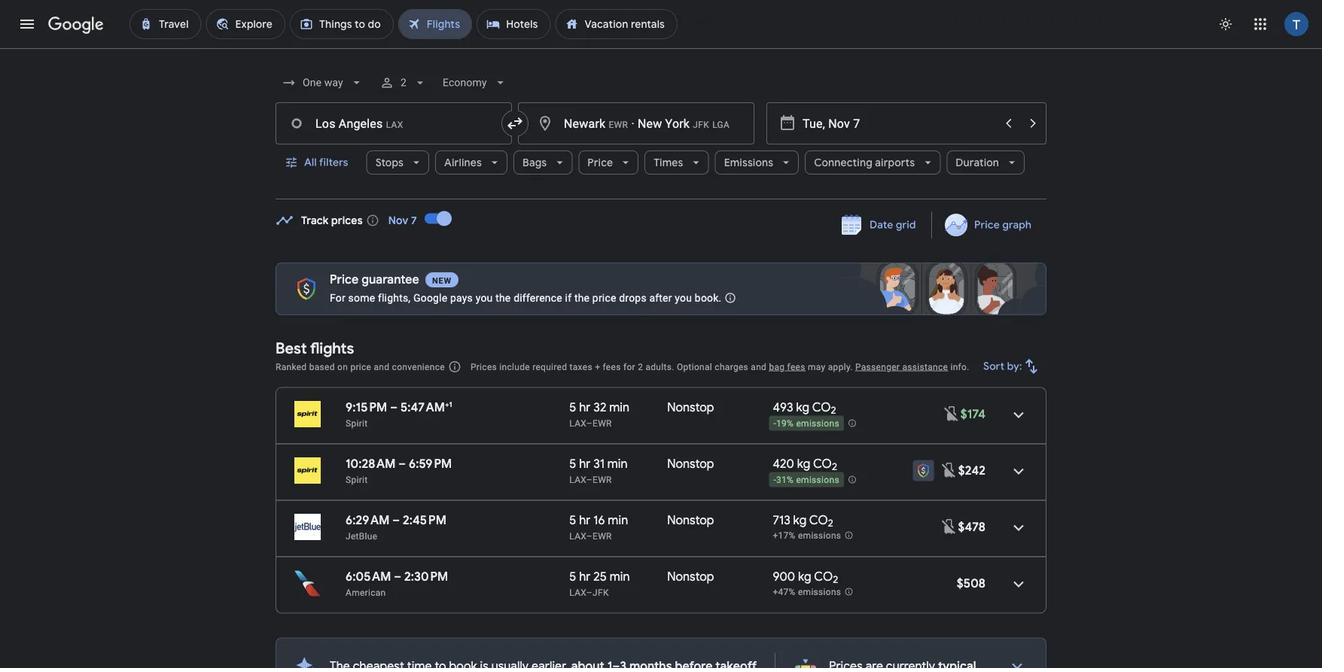 Task type: vqa. For each thing, say whether or not it's contained in the screenshot.
number
no



Task type: describe. For each thing, give the bounding box(es) containing it.
900 kg co 2
[[773, 569, 838, 587]]

+47% emissions
[[773, 587, 841, 598]]

sort by: button
[[977, 349, 1047, 385]]

– inside 5 hr 32 min lax – ewr
[[586, 418, 593, 429]]

co for 493
[[812, 400, 831, 415]]

31
[[593, 456, 605, 472]]

-31% emissions
[[774, 475, 839, 486]]

2 for 5 hr 31 min
[[832, 461, 837, 474]]

assistance
[[902, 362, 948, 372]]

some
[[348, 292, 375, 304]]

9:15 pm
[[346, 400, 387, 415]]

grid
[[896, 218, 916, 232]]

duration
[[956, 156, 999, 169]]

apply.
[[828, 362, 853, 372]]

price for price graph
[[974, 218, 1000, 232]]

– inside 5 hr 31 min lax – ewr
[[586, 475, 593, 485]]

174 US dollars text field
[[961, 407, 986, 422]]

jfk
[[593, 588, 609, 598]]

kg for 900
[[798, 569, 811, 585]]

york
[[665, 116, 690, 131]]

emissions
[[724, 156, 773, 169]]

total duration 5 hr 25 min. element
[[569, 569, 667, 587]]

airports
[[875, 156, 915, 169]]

· new york
[[628, 116, 690, 131]]

nov 7
[[388, 214, 417, 227]]

jetblue
[[346, 531, 377, 542]]

date grid button
[[831, 212, 928, 239]]

– inside 5 hr 25 min lax – jfk
[[586, 588, 593, 598]]

$174
[[961, 407, 986, 422]]

flights
[[310, 339, 354, 358]]

track prices
[[301, 214, 363, 227]]

– right departure time: 9:15 pm. text box
[[390, 400, 398, 415]]

charges
[[715, 362, 748, 372]]

2:45 pm
[[403, 513, 446, 528]]

2 fees from the left
[[787, 362, 805, 372]]

Departure time: 6:05 AM. text field
[[346, 569, 391, 585]]

leaves los angeles international airport at 6:05 am on tuesday, november 7 and arrives at john f. kennedy international airport at 2:30 pm on tuesday, november 7. element
[[346, 569, 448, 585]]

25
[[593, 569, 607, 585]]

sort by:
[[983, 360, 1022, 373]]

19%
[[776, 419, 794, 429]]

ranked
[[276, 362, 307, 372]]

bag
[[769, 362, 785, 372]]

1 and from the left
[[374, 362, 389, 372]]

track
[[301, 214, 329, 227]]

taxes
[[570, 362, 592, 372]]

emissions button
[[715, 145, 799, 181]]

Departure time: 6:29 AM. text field
[[346, 513, 390, 528]]

1 fees from the left
[[603, 362, 621, 372]]

·
[[631, 116, 635, 131]]

kg for 493
[[796, 400, 809, 415]]

none search field containing newark
[[276, 65, 1047, 200]]

2 you from the left
[[675, 292, 692, 304]]

hr for 16
[[579, 513, 591, 528]]

nonstop flight. element for 5 hr 25 min
[[667, 569, 714, 587]]

prices
[[470, 362, 497, 372]]

based
[[309, 362, 335, 372]]

learn more about price guarantee image
[[712, 280, 748, 316]]

book.
[[695, 292, 722, 304]]

google
[[413, 292, 447, 304]]

best flights
[[276, 339, 354, 358]]

flight details. leaves los angeles international airport at 9:15 pm on tuesday, november 7 and arrives at newark liberty international airport at 5:47 am on wednesday, november 8. image
[[1001, 397, 1037, 433]]

nonstop for 5 hr 31 min
[[667, 456, 714, 472]]

passenger assistance button
[[855, 362, 948, 372]]

2 for 5 hr 16 min
[[828, 517, 833, 530]]

bags button
[[514, 145, 572, 181]]

0 horizontal spatial price
[[350, 362, 371, 372]]

16
[[593, 513, 605, 528]]

Departure time: 10:28 AM. text field
[[346, 456, 396, 472]]

required
[[532, 362, 567, 372]]

this price for this flight doesn't include overhead bin access. if you need a carry-on bag, use the bags filter to update prices. image
[[943, 405, 961, 423]]

713
[[773, 513, 790, 528]]

1 horizontal spatial price
[[592, 292, 616, 304]]

420
[[773, 456, 794, 472]]

nov
[[388, 214, 408, 227]]

min for 5 hr 16 min
[[608, 513, 628, 528]]

lax for 5 hr 16 min
[[569, 531, 586, 542]]

- for 493
[[774, 419, 776, 429]]

242 US dollars text field
[[958, 463, 986, 478]]

6:59 pm
[[409, 456, 452, 472]]

9:15 pm – 5:47 am + 1
[[346, 400, 452, 415]]

if
[[565, 292, 572, 304]]

nonstop for 5 hr 16 min
[[667, 513, 714, 528]]

2 the from the left
[[574, 292, 590, 304]]

6:05 am – 2:30 pm american
[[346, 569, 448, 598]]

date grid
[[870, 218, 916, 232]]

ewr for 16
[[593, 531, 612, 542]]

duration button
[[947, 145, 1025, 181]]

hr for 25
[[579, 569, 591, 585]]

$508
[[957, 576, 986, 591]]

total duration 5 hr 31 min. element
[[569, 456, 667, 474]]

for some flights, google pays you the difference if the price drops after you book.
[[330, 292, 722, 304]]

bag fees button
[[769, 362, 805, 372]]

$478
[[958, 520, 986, 535]]

508 US dollars text field
[[957, 576, 986, 591]]

1 this price for this flight doesn't include overhead bin access. if you need a carry-on bag, use the bags filter to update prices. image from the top
[[940, 461, 958, 479]]

airlines
[[444, 156, 482, 169]]

more details image
[[999, 649, 1035, 669]]

emissions down '713 kg co 2'
[[798, 531, 841, 541]]

on
[[337, 362, 348, 372]]

change appearance image
[[1208, 6, 1244, 42]]

nonstop flight. element for 5 hr 16 min
[[667, 513, 714, 530]]

10:28 am
[[346, 456, 396, 472]]

7
[[411, 214, 417, 227]]

Arrival time: 5:47 AM on  Wednesday, November 8. text field
[[400, 400, 452, 415]]

min for 5 hr 25 min
[[610, 569, 630, 585]]

price for price guarantee
[[330, 272, 359, 288]]

price guarantee
[[330, 272, 419, 288]]

co for 713
[[809, 513, 828, 528]]

1 you from the left
[[476, 292, 493, 304]]

+47%
[[773, 587, 796, 598]]

total duration 5 hr 32 min. element
[[569, 400, 667, 417]]

6:29 am – 2:45 pm jetblue
[[346, 513, 446, 542]]

date
[[870, 218, 893, 232]]

flight details. leaves los angeles international airport at 6:29 am on tuesday, november 7 and arrives at newark liberty international airport at 2:45 pm on tuesday, november 7. image
[[1001, 510, 1037, 546]]

flights,
[[378, 292, 411, 304]]

ranked based on price and convenience
[[276, 362, 445, 372]]

price graph button
[[935, 212, 1044, 239]]

connecting airports button
[[805, 145, 941, 181]]

adults.
[[646, 362, 674, 372]]

flight details. leaves los angeles international airport at 10:28 am on tuesday, november 7 and arrives at newark liberty international airport at 6:59 pm on tuesday, november 7. image
[[1001, 454, 1037, 490]]

hr for 31
[[579, 456, 591, 472]]

5 hr 25 min lax – jfk
[[569, 569, 630, 598]]



Task type: locate. For each thing, give the bounding box(es) containing it.
1 horizontal spatial the
[[574, 292, 590, 304]]

ewr inside 5 hr 32 min lax – ewr
[[593, 418, 612, 429]]

the
[[496, 292, 511, 304], [574, 292, 590, 304]]

include
[[499, 362, 530, 372]]

fees
[[603, 362, 621, 372], [787, 362, 805, 372]]

kg inside 420 kg co 2
[[797, 456, 810, 472]]

min right the 31
[[607, 456, 628, 472]]

3 nonstop from the top
[[667, 513, 714, 528]]

0 horizontal spatial fees
[[603, 362, 621, 372]]

hr left 16
[[579, 513, 591, 528]]

nonstop
[[667, 400, 714, 415], [667, 456, 714, 472], [667, 513, 714, 528], [667, 569, 714, 585]]

this price for this flight doesn't include overhead bin access. if you need a carry-on bag, use the bags filter to update prices. image up 508 us dollars text field
[[940, 518, 958, 536]]

Arrival time: 2:30 PM. text field
[[404, 569, 448, 585]]

2 inside '713 kg co 2'
[[828, 517, 833, 530]]

this price for this flight doesn't include overhead bin access. if you need a carry-on bag, use the bags filter to update prices. image
[[940, 461, 958, 479], [940, 518, 958, 536]]

this price for this flight doesn't include overhead bin access. if you need a carry-on bag, use the bags filter to update prices. image down this price for this flight doesn't include overhead bin access. if you need a carry-on bag, use the bags filter to update prices. icon
[[940, 461, 958, 479]]

1 vertical spatial ewr
[[593, 475, 612, 485]]

2 and from the left
[[751, 362, 767, 372]]

5 left 25
[[569, 569, 576, 585]]

5 inside 5 hr 25 min lax – jfk
[[569, 569, 576, 585]]

3 ewr from the top
[[593, 531, 612, 542]]

price right on
[[350, 362, 371, 372]]

prices
[[331, 214, 363, 227]]

– down "total duration 5 hr 32 min." element
[[586, 418, 593, 429]]

lax inside 5 hr 32 min lax – ewr
[[569, 418, 586, 429]]

1 horizontal spatial new
[[638, 116, 662, 131]]

filters
[[319, 156, 348, 169]]

lax for 5 hr 32 min
[[569, 418, 586, 429]]

kg up +17% emissions
[[793, 513, 807, 528]]

+ inside 9:15 pm – 5:47 am + 1
[[445, 400, 449, 409]]

None search field
[[276, 65, 1047, 200]]

kg inside '493 kg co 2'
[[796, 400, 809, 415]]

hr inside 5 hr 16 min lax – ewr
[[579, 513, 591, 528]]

1 horizontal spatial you
[[675, 292, 692, 304]]

for
[[330, 292, 346, 304]]

american
[[346, 588, 386, 598]]

newark
[[564, 116, 606, 131]]

min right 32
[[609, 400, 630, 415]]

bags
[[523, 156, 547, 169]]

hr left the 31
[[579, 456, 591, 472]]

optional
[[677, 362, 712, 372]]

4 5 from the top
[[569, 569, 576, 585]]

2 ewr from the top
[[593, 475, 612, 485]]

difference
[[514, 292, 562, 304]]

4 nonstop from the top
[[667, 569, 714, 585]]

5 inside 5 hr 16 min lax – ewr
[[569, 513, 576, 528]]

spirit inside 10:28 am – 6:59 pm spirit
[[346, 475, 368, 485]]

flight details. leaves los angeles international airport at 6:05 am on tuesday, november 7 and arrives at john f. kennedy international airport at 2:30 pm on tuesday, november 7. image
[[1001, 567, 1037, 603]]

min for 5 hr 31 min
[[607, 456, 628, 472]]

1 horizontal spatial price
[[588, 156, 613, 169]]

co for 420
[[813, 456, 832, 472]]

3 lax from the top
[[569, 531, 586, 542]]

for
[[623, 362, 635, 372]]

0 horizontal spatial the
[[496, 292, 511, 304]]

lax down total duration 5 hr 16 min. element
[[569, 531, 586, 542]]

None field
[[276, 69, 370, 96], [437, 69, 514, 96], [276, 69, 370, 96], [437, 69, 514, 96]]

2 inside 420 kg co 2
[[832, 461, 837, 474]]

and left convenience
[[374, 362, 389, 372]]

0 vertical spatial price
[[588, 156, 613, 169]]

1 vertical spatial this price for this flight doesn't include overhead bin access. if you need a carry-on bag, use the bags filter to update prices. image
[[940, 518, 958, 536]]

0 vertical spatial price
[[592, 292, 616, 304]]

new up google
[[432, 276, 452, 285]]

co up the -31% emissions
[[813, 456, 832, 472]]

leaves los angeles international airport at 9:15 pm on tuesday, november 7 and arrives at newark liberty international airport at 5:47 am on wednesday, november 8. element
[[346, 400, 452, 415]]

nonstop for 5 hr 25 min
[[667, 569, 714, 585]]

co up +47% emissions
[[814, 569, 833, 585]]

fees left for
[[603, 362, 621, 372]]

Arrival time: 2:45 PM. text field
[[403, 513, 446, 528]]

0 horizontal spatial you
[[476, 292, 493, 304]]

5 hr 32 min lax – ewr
[[569, 400, 630, 429]]

drops
[[619, 292, 647, 304]]

price up for at the top left of page
[[330, 272, 359, 288]]

3 5 from the top
[[569, 513, 576, 528]]

2 vertical spatial price
[[330, 272, 359, 288]]

total duration 5 hr 16 min. element
[[569, 513, 667, 530]]

32
[[593, 400, 606, 415]]

nonstop flight. element for 5 hr 31 min
[[667, 456, 714, 474]]

1 horizontal spatial fees
[[787, 362, 805, 372]]

kg for 713
[[793, 513, 807, 528]]

2 this price for this flight doesn't include overhead bin access. if you need a carry-on bag, use the bags filter to update prices. image from the top
[[940, 518, 958, 536]]

all filters button
[[276, 145, 360, 181]]

lax
[[569, 418, 586, 429], [569, 475, 586, 485], [569, 531, 586, 542], [569, 588, 586, 598]]

airlines button
[[435, 145, 508, 181]]

– left 6:59 pm text field
[[399, 456, 406, 472]]

nonstop flight. element
[[667, 400, 714, 417], [667, 456, 714, 474], [667, 513, 714, 530], [667, 569, 714, 587]]

1 hr from the top
[[579, 400, 591, 415]]

1 ewr from the top
[[593, 418, 612, 429]]

lax down total duration 5 hr 31 min. element
[[569, 475, 586, 485]]

co inside 900 kg co 2
[[814, 569, 833, 585]]

2 inside 2 popup button
[[400, 76, 406, 89]]

fees right bag
[[787, 362, 805, 372]]

- for 420
[[774, 475, 776, 486]]

2 lax from the top
[[569, 475, 586, 485]]

min right 16
[[608, 513, 628, 528]]

1 - from the top
[[774, 419, 776, 429]]

3 nonstop flight. element from the top
[[667, 513, 714, 530]]

5 hr 31 min lax – ewr
[[569, 456, 628, 485]]

1 lax from the top
[[569, 418, 586, 429]]

0 vertical spatial new
[[638, 116, 662, 131]]

emissions down '493 kg co 2'
[[796, 419, 839, 429]]

ewr down 16
[[593, 531, 612, 542]]

spirit down the departure time: 10:28 am. text box
[[346, 475, 368, 485]]

2 for 5 hr 32 min
[[831, 404, 836, 417]]

best flights main content
[[276, 201, 1047, 669]]

1 vertical spatial spirit
[[346, 475, 368, 485]]

713 kg co 2
[[773, 513, 833, 530]]

times button
[[645, 145, 709, 181]]

guarantee
[[362, 272, 419, 288]]

2 vertical spatial ewr
[[593, 531, 612, 542]]

$242
[[958, 463, 986, 478]]

spirit down '9:15 pm'
[[346, 418, 368, 429]]

kg up the -31% emissions
[[797, 456, 810, 472]]

leaves los angeles international airport at 6:29 am on tuesday, november 7 and arrives at newark liberty international airport at 2:45 pm on tuesday, november 7. element
[[346, 513, 446, 528]]

0 vertical spatial spirit
[[346, 418, 368, 429]]

hr
[[579, 400, 591, 415], [579, 456, 591, 472], [579, 513, 591, 528], [579, 569, 591, 585]]

emissions down 900 kg co 2
[[798, 587, 841, 598]]

graph
[[1002, 218, 1031, 232]]

find the best price region
[[276, 201, 1047, 251]]

emissions down 420 kg co 2
[[796, 475, 839, 486]]

kg inside 900 kg co 2
[[798, 569, 811, 585]]

lax inside 5 hr 25 min lax – jfk
[[569, 588, 586, 598]]

co up +17% emissions
[[809, 513, 828, 528]]

ewr for 31
[[593, 475, 612, 485]]

passenger
[[855, 362, 900, 372]]

1 spirit from the top
[[346, 418, 368, 429]]

1 nonstop flight. element from the top
[[667, 400, 714, 417]]

hr inside 5 hr 25 min lax – jfk
[[579, 569, 591, 585]]

ewr inside 5 hr 31 min lax – ewr
[[593, 475, 612, 485]]

5 left 16
[[569, 513, 576, 528]]

loading results progress bar
[[0, 48, 1322, 51]]

–
[[390, 400, 398, 415], [586, 418, 593, 429], [399, 456, 406, 472], [586, 475, 593, 485], [392, 513, 400, 528], [586, 531, 593, 542], [394, 569, 401, 585], [586, 588, 593, 598]]

learn more about tracked prices image
[[366, 214, 379, 227]]

2 inside '493 kg co 2'
[[831, 404, 836, 417]]

and left bag
[[751, 362, 767, 372]]

+17%
[[773, 531, 796, 541]]

ewr inside 5 hr 16 min lax – ewr
[[593, 531, 612, 542]]

hr for 32
[[579, 400, 591, 415]]

prices include required taxes + fees for 2 adults. optional charges and bag fees may apply. passenger assistance
[[470, 362, 948, 372]]

2 inside 900 kg co 2
[[833, 574, 838, 587]]

hr left 32
[[579, 400, 591, 415]]

you
[[476, 292, 493, 304], [675, 292, 692, 304]]

price graph
[[974, 218, 1031, 232]]

New feature text field
[[425, 273, 458, 288]]

2 5 from the top
[[569, 456, 576, 472]]

lax for 5 hr 25 min
[[569, 588, 586, 598]]

- down 493
[[774, 419, 776, 429]]

the left difference
[[496, 292, 511, 304]]

– left 2:30 pm
[[394, 569, 401, 585]]

co inside '493 kg co 2'
[[812, 400, 831, 415]]

– down total duration 5 hr 25 min. element
[[586, 588, 593, 598]]

min inside 5 hr 32 min lax – ewr
[[609, 400, 630, 415]]

Departure text field
[[803, 103, 995, 144]]

420 kg co 2
[[773, 456, 837, 474]]

– left 2:45 pm text box
[[392, 513, 400, 528]]

1
[[449, 400, 452, 409]]

-19% emissions
[[774, 419, 839, 429]]

you right pays
[[476, 292, 493, 304]]

and
[[374, 362, 389, 372], [751, 362, 767, 372]]

5 for 5 hr 25 min
[[569, 569, 576, 585]]

0 vertical spatial -
[[774, 419, 776, 429]]

hr inside 5 hr 31 min lax – ewr
[[579, 456, 591, 472]]

10:28 am – 6:59 pm spirit
[[346, 456, 452, 485]]

price inside button
[[974, 218, 1000, 232]]

you right the after
[[675, 292, 692, 304]]

493
[[773, 400, 793, 415]]

co up '-19% emissions'
[[812, 400, 831, 415]]

by:
[[1007, 360, 1022, 373]]

best
[[276, 339, 307, 358]]

connecting
[[814, 156, 873, 169]]

kg
[[796, 400, 809, 415], [797, 456, 810, 472], [793, 513, 807, 528], [798, 569, 811, 585]]

all
[[304, 156, 317, 169]]

+
[[595, 362, 600, 372], [445, 400, 449, 409]]

swap origin and destination. image
[[506, 114, 524, 133]]

stops button
[[366, 145, 429, 181]]

2 nonstop from the top
[[667, 456, 714, 472]]

kg for 420
[[797, 456, 810, 472]]

5:47 am
[[400, 400, 445, 415]]

after
[[649, 292, 672, 304]]

stops
[[375, 156, 404, 169]]

1 horizontal spatial and
[[751, 362, 767, 372]]

0 horizontal spatial price
[[330, 272, 359, 288]]

Arrival time: 6:59 PM. text field
[[409, 456, 452, 472]]

price left "drops"
[[592, 292, 616, 304]]

min for 5 hr 32 min
[[609, 400, 630, 415]]

co
[[812, 400, 831, 415], [813, 456, 832, 472], [809, 513, 828, 528], [814, 569, 833, 585]]

– down total duration 5 hr 31 min. element
[[586, 475, 593, 485]]

co for 900
[[814, 569, 833, 585]]

all filters
[[304, 156, 348, 169]]

ewr down the 31
[[593, 475, 612, 485]]

min inside 5 hr 25 min lax – jfk
[[610, 569, 630, 585]]

None text field
[[276, 102, 512, 145], [518, 102, 754, 145], [276, 102, 512, 145], [518, 102, 754, 145]]

2 spirit from the top
[[346, 475, 368, 485]]

5
[[569, 400, 576, 415], [569, 456, 576, 472], [569, 513, 576, 528], [569, 569, 576, 585]]

2 horizontal spatial price
[[974, 218, 1000, 232]]

price
[[588, 156, 613, 169], [974, 218, 1000, 232], [330, 272, 359, 288]]

1 vertical spatial -
[[774, 475, 776, 486]]

0 vertical spatial +
[[595, 362, 600, 372]]

hr inside 5 hr 32 min lax – ewr
[[579, 400, 591, 415]]

2 nonstop flight. element from the top
[[667, 456, 714, 474]]

kg up '-19% emissions'
[[796, 400, 809, 415]]

– inside 10:28 am – 6:59 pm spirit
[[399, 456, 406, 472]]

5 hr 16 min lax – ewr
[[569, 513, 628, 542]]

5 for 5 hr 31 min
[[569, 456, 576, 472]]

connecting airports
[[814, 156, 915, 169]]

1 vertical spatial +
[[445, 400, 449, 409]]

5 left the 31
[[569, 456, 576, 472]]

spirit
[[346, 418, 368, 429], [346, 475, 368, 485]]

co inside '713 kg co 2'
[[809, 513, 828, 528]]

6:05 am
[[346, 569, 391, 585]]

lax for 5 hr 31 min
[[569, 475, 586, 485]]

– down total duration 5 hr 16 min. element
[[586, 531, 593, 542]]

4 hr from the top
[[579, 569, 591, 585]]

lax inside 5 hr 16 min lax – ewr
[[569, 531, 586, 542]]

kg up +47% emissions
[[798, 569, 811, 585]]

5 inside 5 hr 31 min lax – ewr
[[569, 456, 576, 472]]

5 left 32
[[569, 400, 576, 415]]

price inside popup button
[[588, 156, 613, 169]]

0 horizontal spatial new
[[432, 276, 452, 285]]

lax down "total duration 5 hr 32 min." element
[[569, 418, 586, 429]]

learn more about ranking image
[[448, 360, 461, 374]]

2 for 5 hr 25 min
[[833, 574, 838, 587]]

5 inside 5 hr 32 min lax – ewr
[[569, 400, 576, 415]]

– inside 5 hr 16 min lax – ewr
[[586, 531, 593, 542]]

price for price
[[588, 156, 613, 169]]

nonstop flight. element for 5 hr 32 min
[[667, 400, 714, 417]]

min right 25
[[610, 569, 630, 585]]

ewr
[[593, 418, 612, 429], [593, 475, 612, 485], [593, 531, 612, 542]]

times
[[654, 156, 683, 169]]

0 horizontal spatial +
[[445, 400, 449, 409]]

0 horizontal spatial and
[[374, 362, 389, 372]]

1 vertical spatial price
[[350, 362, 371, 372]]

new inside text field
[[432, 276, 452, 285]]

1 nonstop from the top
[[667, 400, 714, 415]]

hr left 25
[[579, 569, 591, 585]]

leaves los angeles international airport at 10:28 am on tuesday, november 7 and arrives at newark liberty international airport at 6:59 pm on tuesday, november 7. element
[[346, 456, 452, 472]]

co inside 420 kg co 2
[[813, 456, 832, 472]]

the right if
[[574, 292, 590, 304]]

1 horizontal spatial +
[[595, 362, 600, 372]]

3 hr from the top
[[579, 513, 591, 528]]

lax inside 5 hr 31 min lax – ewr
[[569, 475, 586, 485]]

min inside 5 hr 31 min lax – ewr
[[607, 456, 628, 472]]

0 vertical spatial this price for this flight doesn't include overhead bin access. if you need a carry-on bag, use the bags filter to update prices. image
[[940, 461, 958, 479]]

price down newark
[[588, 156, 613, 169]]

6:29 am
[[346, 513, 390, 528]]

ewr down 32
[[593, 418, 612, 429]]

1 vertical spatial price
[[974, 218, 1000, 232]]

main menu image
[[18, 15, 36, 33]]

5 for 5 hr 16 min
[[569, 513, 576, 528]]

Departure time: 9:15 PM. text field
[[346, 400, 387, 415]]

- down 420
[[774, 475, 776, 486]]

price left graph
[[974, 218, 1000, 232]]

– inside the 6:29 am – 2:45 pm jetblue
[[392, 513, 400, 528]]

4 nonstop flight. element from the top
[[667, 569, 714, 587]]

478 US dollars text field
[[958, 520, 986, 535]]

kg inside '713 kg co 2'
[[793, 513, 807, 528]]

sort
[[983, 360, 1005, 373]]

nonstop for 5 hr 32 min
[[667, 400, 714, 415]]

+ right the "taxes"
[[595, 362, 600, 372]]

5 for 5 hr 32 min
[[569, 400, 576, 415]]

ewr for 32
[[593, 418, 612, 429]]

4 lax from the top
[[569, 588, 586, 598]]

new right ·
[[638, 116, 662, 131]]

1 vertical spatial new
[[432, 276, 452, 285]]

1 the from the left
[[496, 292, 511, 304]]

2 button
[[373, 65, 434, 101]]

1 5 from the top
[[569, 400, 576, 415]]

900
[[773, 569, 795, 585]]

2 hr from the top
[[579, 456, 591, 472]]

min inside 5 hr 16 min lax – ewr
[[608, 513, 628, 528]]

– inside 6:05 am – 2:30 pm american
[[394, 569, 401, 585]]

+ down learn more about ranking image
[[445, 400, 449, 409]]

lax left "jfk"
[[569, 588, 586, 598]]

0 vertical spatial ewr
[[593, 418, 612, 429]]

pays
[[450, 292, 473, 304]]

2 - from the top
[[774, 475, 776, 486]]



